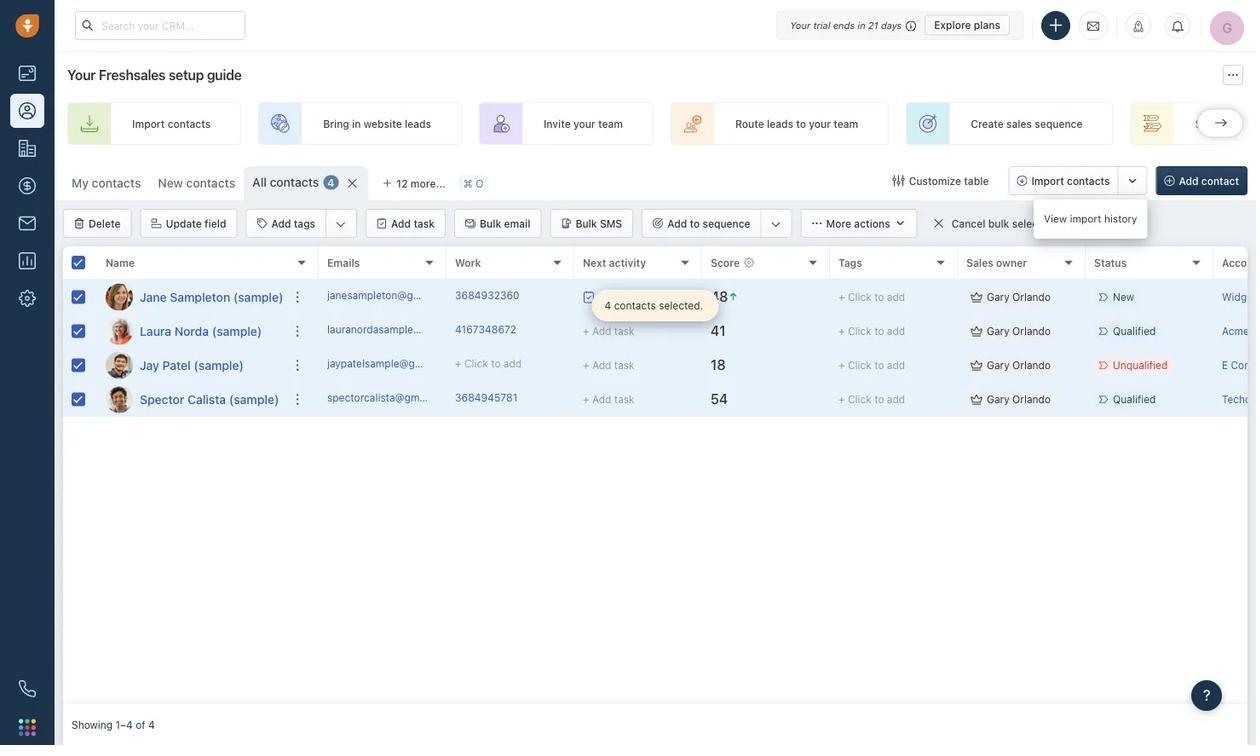 Task type: vqa. For each thing, say whether or not it's contained in the screenshot.
Settings
no



Task type: describe. For each thing, give the bounding box(es) containing it.
laura norda (sample) link
[[140, 323, 262, 340]]

3684945781 link
[[455, 390, 518, 409]]

lauranordasample@gmail.com
[[327, 323, 472, 335]]

sales
[[1007, 118, 1033, 130]]

name row
[[63, 246, 319, 281]]

showing 1–4 of 4
[[72, 719, 155, 731]]

click for 41
[[848, 325, 872, 337]]

all contacts 4
[[253, 175, 335, 189]]

bring in website leads
[[323, 118, 431, 130]]

j image for jane sampleton (sample)
[[106, 284, 133, 311]]

freshworks switcher image
[[19, 719, 36, 736]]

sms
[[600, 217, 623, 229]]

press space to deselect this row. row containing 48
[[319, 281, 1257, 315]]

new contacts
[[158, 176, 235, 190]]

janesampleton@gmail.com link
[[327, 288, 456, 306]]

gary orlando for 41
[[987, 325, 1051, 337]]

patel
[[163, 358, 191, 372]]

score
[[711, 257, 740, 269]]

of
[[136, 719, 145, 731]]

create sales sequence link
[[907, 102, 1114, 145]]

work
[[455, 257, 481, 269]]

update field button
[[140, 209, 237, 238]]

plans
[[975, 19, 1001, 31]]

sampleton
[[170, 290, 230, 304]]

press space to deselect this row. row containing 18
[[319, 349, 1257, 383]]

your freshsales setup guide
[[67, 67, 242, 83]]

add for 54
[[888, 393, 906, 405]]

techca link
[[1223, 393, 1257, 405]]

54
[[711, 391, 728, 407]]

3 your from the left
[[1230, 118, 1252, 130]]

jay patel (sample) link
[[140, 357, 244, 374]]

s image
[[106, 386, 133, 413]]

freshsales
[[99, 67, 166, 83]]

container_wx8msf4aqz5i3rn1 image for 54
[[971, 394, 983, 405]]

jaypatelsample@gmail.com + click to add
[[327, 358, 522, 370]]

contacts inside button
[[1068, 175, 1111, 187]]

update
[[166, 217, 202, 229]]

+ click to add for 54
[[839, 393, 906, 405]]

spector calista (sample) link
[[140, 391, 279, 408]]

your trial ends in 21 days
[[791, 20, 902, 31]]

click for 18
[[848, 359, 872, 371]]

more...
[[411, 177, 446, 189]]

jay
[[140, 358, 159, 372]]

+ add task for 41
[[583, 325, 635, 337]]

add tags group
[[246, 209, 357, 238]]

email
[[504, 217, 531, 229]]

angle down image
[[771, 216, 782, 233]]

your for your freshsales setup guide
[[67, 67, 96, 83]]

press space to deselect this row. row containing laura norda (sample)
[[63, 315, 319, 349]]

1 leads from the left
[[405, 118, 431, 130]]

techca
[[1223, 393, 1257, 405]]

task inside button
[[414, 217, 435, 229]]

e
[[1223, 359, 1229, 371]]

customize table
[[910, 175, 989, 187]]

jane sampleton (sample) link
[[140, 289, 283, 306]]

12 more... button
[[373, 171, 455, 195]]

my contacts
[[72, 176, 141, 190]]

janesampleton@gmail.com 3684932360
[[327, 289, 520, 301]]

add task button
[[366, 209, 446, 238]]

days
[[882, 20, 902, 31]]

add contact
[[1180, 175, 1240, 187]]

bring in website leads link
[[258, 102, 462, 145]]

12
[[397, 177, 408, 189]]

add tags
[[272, 217, 316, 229]]

click for 54
[[848, 393, 872, 405]]

spector calista (sample)
[[140, 392, 279, 406]]

add inside "group"
[[272, 217, 291, 229]]

1 horizontal spatial in
[[858, 20, 866, 31]]

contacts right all
[[270, 175, 319, 189]]

+ add task for 18
[[583, 359, 635, 371]]

spector
[[140, 392, 184, 406]]

set up your s link
[[1131, 102, 1257, 145]]

import contacts button
[[1009, 166, 1119, 195]]

create
[[971, 118, 1004, 130]]

your for your trial ends in 21 days
[[791, 20, 811, 31]]

more
[[827, 217, 852, 229]]

new for new
[[1114, 291, 1135, 303]]

import contacts for import contacts "link" on the left of page
[[132, 118, 211, 130]]

all
[[253, 175, 267, 189]]

+ click to add for 41
[[839, 325, 906, 337]]

gary for 54
[[987, 393, 1010, 405]]

customize
[[910, 175, 962, 187]]

guide
[[207, 67, 242, 83]]

activity
[[609, 257, 647, 269]]

row group containing 48
[[319, 281, 1257, 417]]

unqualified
[[1114, 359, 1168, 371]]

lauranordasample@gmail.com link
[[327, 322, 472, 340]]

phone element
[[10, 672, 44, 706]]

18
[[711, 357, 726, 373]]

gary orlando for 18
[[987, 359, 1051, 371]]

import for import contacts "link" on the left of page
[[132, 118, 165, 130]]

table
[[965, 175, 989, 187]]

showing
[[72, 719, 113, 731]]

new for new contacts
[[158, 176, 183, 190]]

status
[[1095, 257, 1128, 269]]

import for import contacts button
[[1032, 175, 1065, 187]]

1 + click to add from the top
[[839, 291, 906, 303]]

widget link
[[1223, 291, 1257, 303]]

contact
[[1202, 175, 1240, 187]]

21
[[869, 20, 879, 31]]

bulk email button
[[455, 209, 542, 238]]

press space to deselect this row. row containing jay patel (sample)
[[63, 349, 319, 383]]

name
[[106, 257, 135, 269]]

4167348672
[[455, 323, 517, 335]]

angle down image
[[336, 216, 346, 233]]

name column header
[[97, 246, 319, 281]]

e corp link
[[1223, 359, 1257, 371]]

calista
[[188, 392, 226, 406]]

add to sequence
[[668, 217, 751, 229]]

12 more...
[[397, 177, 446, 189]]

tags
[[839, 257, 863, 269]]

1 gary from the top
[[987, 291, 1010, 303]]

orlando for 54
[[1013, 393, 1051, 405]]

sales
[[967, 257, 994, 269]]

bulk
[[989, 218, 1010, 230]]

qualified for 41
[[1114, 325, 1157, 337]]

janesampleton@gmail.com
[[327, 289, 456, 301]]

up
[[1215, 118, 1228, 130]]

add contact button
[[1157, 166, 1248, 195]]

bring
[[323, 118, 349, 130]]

add tags button
[[247, 210, 326, 237]]

(sample) for jane sampleton (sample)
[[234, 290, 283, 304]]

orlando for 41
[[1013, 325, 1051, 337]]

4167348672 link
[[455, 322, 517, 340]]

1 orlando from the top
[[1013, 291, 1051, 303]]



Task type: locate. For each thing, give the bounding box(es) containing it.
bulk inside 'button'
[[576, 217, 597, 229]]

leads right website
[[405, 118, 431, 130]]

acme
[[1223, 325, 1250, 337]]

jay patel (sample)
[[140, 358, 244, 372]]

leads
[[405, 118, 431, 130], [767, 118, 794, 130]]

acme in
[[1223, 325, 1257, 337]]

jaypatelsample@gmail.com link
[[327, 356, 458, 374]]

1 vertical spatial qualified
[[1114, 393, 1157, 405]]

create sales sequence
[[971, 118, 1083, 130]]

field
[[205, 217, 226, 229]]

all contacts link
[[253, 174, 319, 191]]

4 + click to add from the top
[[839, 393, 906, 405]]

new
[[158, 176, 183, 190], [1114, 291, 1135, 303]]

to inside button
[[690, 217, 700, 229]]

2 orlando from the top
[[1013, 325, 1051, 337]]

0 horizontal spatial 4
[[148, 719, 155, 731]]

2 vertical spatial + add task
[[583, 394, 635, 405]]

1 horizontal spatial your
[[809, 118, 831, 130]]

1 horizontal spatial bulk
[[576, 217, 597, 229]]

1 vertical spatial sequence
[[703, 217, 751, 229]]

new down status
[[1114, 291, 1135, 303]]

container_wx8msf4aqz5i3rn1 image for 18
[[971, 359, 983, 371]]

0 vertical spatial import contacts
[[132, 118, 211, 130]]

add for 18
[[888, 359, 906, 371]]

explore
[[935, 19, 972, 31]]

l image
[[106, 318, 133, 345]]

0 horizontal spatial leads
[[405, 118, 431, 130]]

emails
[[327, 257, 360, 269]]

press space to deselect this row. row down jay patel (sample) link
[[63, 383, 319, 417]]

0 vertical spatial new
[[158, 176, 183, 190]]

import
[[1071, 213, 1102, 225]]

add to sequence group
[[642, 209, 793, 238]]

2 team from the left
[[834, 118, 859, 130]]

container_wx8msf4aqz5i3rn1 image
[[893, 175, 905, 187], [933, 217, 945, 229], [583, 291, 595, 303], [971, 291, 983, 303], [971, 325, 983, 337]]

0 horizontal spatial team
[[599, 118, 623, 130]]

press space to deselect this row. row down norda
[[63, 349, 319, 383]]

laura norda (sample)
[[140, 324, 262, 338]]

s
[[1255, 118, 1257, 130]]

sequence
[[1035, 118, 1083, 130], [703, 217, 751, 229]]

(sample) right sampleton
[[234, 290, 283, 304]]

1 vertical spatial import
[[1032, 175, 1065, 187]]

4 right all contacts link
[[328, 176, 335, 188]]

1 horizontal spatial sequence
[[1035, 118, 1083, 130]]

(sample) for spector calista (sample)
[[229, 392, 279, 406]]

row group
[[63, 281, 319, 417], [319, 281, 1257, 417]]

2 leads from the left
[[767, 118, 794, 130]]

1 vertical spatial j image
[[106, 352, 133, 379]]

1 container_wx8msf4aqz5i3rn1 image from the top
[[971, 359, 983, 371]]

4
[[328, 176, 335, 188], [605, 300, 612, 312], [148, 719, 155, 731]]

press space to deselect this row. row up 54
[[319, 349, 1257, 383]]

j image
[[106, 284, 133, 311], [106, 352, 133, 379]]

2 your from the left
[[809, 118, 831, 130]]

team inside "invite your team" "link"
[[599, 118, 623, 130]]

0 vertical spatial 4
[[328, 176, 335, 188]]

(sample) for laura norda (sample)
[[212, 324, 262, 338]]

2 container_wx8msf4aqz5i3rn1 image from the top
[[971, 394, 983, 405]]

contacts up view import history
[[1068, 175, 1111, 187]]

press space to deselect this row. row down score
[[319, 281, 1257, 315]]

1 horizontal spatial new
[[1114, 291, 1135, 303]]

import down the your freshsales setup guide
[[132, 118, 165, 130]]

more actions button
[[801, 209, 918, 238]]

qualified
[[1114, 325, 1157, 337], [1114, 393, 1157, 405]]

add
[[1180, 175, 1199, 187], [272, 217, 291, 229], [391, 217, 411, 229], [668, 217, 687, 229], [593, 325, 612, 337], [593, 359, 612, 371], [593, 394, 612, 405]]

leads right route
[[767, 118, 794, 130]]

0 horizontal spatial in
[[352, 118, 361, 130]]

1 + add task from the top
[[583, 325, 635, 337]]

press space to deselect this row. row containing 41
[[319, 315, 1257, 349]]

1 vertical spatial + add task
[[583, 359, 635, 371]]

4 orlando from the top
[[1013, 393, 1051, 405]]

team inside route leads to your team link
[[834, 118, 859, 130]]

o
[[476, 177, 484, 189]]

1 horizontal spatial team
[[834, 118, 859, 130]]

set up your s
[[1196, 118, 1257, 130]]

0 vertical spatial your
[[791, 20, 811, 31]]

1 vertical spatial 4
[[605, 300, 612, 312]]

4 contacts selected.
[[605, 300, 704, 312]]

new inside press space to deselect this row. row
[[1114, 291, 1135, 303]]

4 down next activity
[[605, 300, 612, 312]]

import
[[132, 118, 165, 130], [1032, 175, 1065, 187]]

tags
[[294, 217, 316, 229]]

0 horizontal spatial import
[[132, 118, 165, 130]]

contacts down 'setup'
[[168, 118, 211, 130]]

press space to deselect this row. row containing jane sampleton (sample)
[[63, 281, 319, 315]]

orlando for 18
[[1013, 359, 1051, 371]]

import contacts group
[[1009, 166, 1148, 195]]

contacts
[[168, 118, 211, 130], [1068, 175, 1111, 187], [270, 175, 319, 189], [92, 176, 141, 190], [186, 176, 235, 190], [614, 300, 656, 312]]

to
[[797, 118, 807, 130], [690, 217, 700, 229], [875, 291, 885, 303], [875, 325, 885, 337], [491, 358, 501, 370], [875, 359, 885, 371], [875, 393, 885, 405]]

1 bulk from the left
[[480, 217, 502, 229]]

your inside "link"
[[574, 118, 596, 130]]

3 + add task from the top
[[583, 394, 635, 405]]

owner
[[997, 257, 1028, 269]]

new up 'update'
[[158, 176, 183, 190]]

j image left 'jay' in the left of the page
[[106, 352, 133, 379]]

2 qualified from the top
[[1114, 393, 1157, 405]]

0 vertical spatial in
[[858, 20, 866, 31]]

press space to deselect this row. row
[[63, 281, 319, 315], [319, 281, 1257, 315], [63, 315, 319, 349], [319, 315, 1257, 349], [63, 349, 319, 383], [319, 349, 1257, 383], [63, 383, 319, 417], [319, 383, 1257, 417]]

0 vertical spatial qualified
[[1114, 325, 1157, 337]]

phone image
[[19, 680, 36, 698]]

explore plans link
[[925, 15, 1010, 35]]

0 vertical spatial container_wx8msf4aqz5i3rn1 image
[[971, 359, 983, 371]]

0 vertical spatial import
[[132, 118, 165, 130]]

0 vertical spatial j image
[[106, 284, 133, 311]]

Search your CRM... text field
[[75, 11, 246, 40]]

add for 41
[[888, 325, 906, 337]]

view import history menu item
[[1034, 205, 1148, 234]]

contacts up field at left
[[186, 176, 235, 190]]

(sample) right calista on the left bottom of the page
[[229, 392, 279, 406]]

0 horizontal spatial sequence
[[703, 217, 751, 229]]

1 horizontal spatial 4
[[328, 176, 335, 188]]

task for 41
[[615, 325, 635, 337]]

0 horizontal spatial your
[[574, 118, 596, 130]]

next
[[583, 257, 607, 269]]

press space to deselect this row. row up jay patel (sample)
[[63, 315, 319, 349]]

41
[[711, 323, 726, 339]]

1 vertical spatial in
[[352, 118, 361, 130]]

3684932360
[[455, 289, 520, 301]]

new contacts button
[[150, 166, 244, 200], [158, 176, 235, 190]]

1 row group from the left
[[63, 281, 319, 417]]

import contacts up import
[[1032, 175, 1111, 187]]

import inside import contacts "link"
[[132, 118, 165, 130]]

3 gary from the top
[[987, 359, 1010, 371]]

1 horizontal spatial import
[[1032, 175, 1065, 187]]

task for 54
[[615, 394, 635, 405]]

3 + click to add from the top
[[839, 359, 906, 371]]

your left the s
[[1230, 118, 1252, 130]]

import contacts down 'setup'
[[132, 118, 211, 130]]

contacts right my
[[92, 176, 141, 190]]

add inside button
[[668, 217, 687, 229]]

0 horizontal spatial new
[[158, 176, 183, 190]]

qualified up unqualified
[[1114, 325, 1157, 337]]

0 horizontal spatial import contacts
[[132, 118, 211, 130]]

in right bring
[[352, 118, 361, 130]]

in left 21 at the top of page
[[858, 20, 866, 31]]

delete button
[[63, 209, 132, 238]]

widget
[[1223, 291, 1257, 303]]

qualified for 54
[[1114, 393, 1157, 405]]

0 vertical spatial sequence
[[1035, 118, 1083, 130]]

selection
[[1013, 218, 1058, 230]]

2 horizontal spatial 4
[[605, 300, 612, 312]]

explore plans
[[935, 19, 1001, 31]]

bulk for bulk sms
[[576, 217, 597, 229]]

press space to deselect this row. row down 18
[[319, 383, 1257, 417]]

spectorcalista@gmail.com
[[327, 392, 454, 404]]

(sample)
[[234, 290, 283, 304], [212, 324, 262, 338], [194, 358, 244, 372], [229, 392, 279, 406]]

your right invite
[[574, 118, 596, 130]]

import contacts inside "link"
[[132, 118, 211, 130]]

j image left jane
[[106, 284, 133, 311]]

⌘ o
[[464, 177, 484, 189]]

your
[[574, 118, 596, 130], [809, 118, 831, 130], [1230, 118, 1252, 130]]

2 bulk from the left
[[576, 217, 597, 229]]

bulk left sms
[[576, 217, 597, 229]]

container_wx8msf4aqz5i3rn1 image inside customize table button
[[893, 175, 905, 187]]

0 horizontal spatial bulk
[[480, 217, 502, 229]]

(sample) up spector calista (sample)
[[194, 358, 244, 372]]

2 gary orlando from the top
[[987, 325, 1051, 337]]

3684945781
[[455, 392, 518, 404]]

route
[[736, 118, 765, 130]]

+ click to add for 18
[[839, 359, 906, 371]]

row group containing jane sampleton (sample)
[[63, 281, 319, 417]]

import contacts inside button
[[1032, 175, 1111, 187]]

your left freshsales
[[67, 67, 96, 83]]

bulk for bulk email
[[480, 217, 502, 229]]

1 vertical spatial new
[[1114, 291, 1135, 303]]

2 vertical spatial 4
[[148, 719, 155, 731]]

+
[[839, 291, 846, 303], [839, 325, 846, 337], [583, 325, 590, 337], [455, 358, 462, 370], [839, 359, 846, 371], [583, 359, 590, 371], [839, 393, 846, 405], [583, 394, 590, 405]]

trial
[[814, 20, 831, 31]]

sales owner
[[967, 257, 1028, 269]]

(sample) for jay patel (sample)
[[194, 358, 244, 372]]

cancel
[[952, 218, 986, 230]]

0 horizontal spatial your
[[67, 67, 96, 83]]

contacts inside "link"
[[168, 118, 211, 130]]

1 team from the left
[[599, 118, 623, 130]]

4 gary orlando from the top
[[987, 393, 1051, 405]]

next activity
[[583, 257, 647, 269]]

2 horizontal spatial your
[[1230, 118, 1252, 130]]

(sample) down the jane sampleton (sample) 'link'
[[212, 324, 262, 338]]

invite your team
[[544, 118, 623, 130]]

route leads to your team link
[[671, 102, 890, 145]]

2 + add task from the top
[[583, 359, 635, 371]]

2 row group from the left
[[319, 281, 1257, 417]]

qualified down unqualified
[[1114, 393, 1157, 405]]

your right route
[[809, 118, 831, 130]]

email image
[[1088, 19, 1100, 33]]

0 vertical spatial + add task
[[583, 325, 635, 337]]

history
[[1105, 213, 1138, 225]]

4 inside 'all contacts 4'
[[328, 176, 335, 188]]

1 vertical spatial your
[[67, 67, 96, 83]]

+ add task for 54
[[583, 394, 635, 405]]

gary orlando for 54
[[987, 393, 1051, 405]]

1 horizontal spatial import contacts
[[1032, 175, 1111, 187]]

press space to deselect this row. row containing spector calista (sample)
[[63, 383, 319, 417]]

3 orlando from the top
[[1013, 359, 1051, 371]]

3 gary orlando from the top
[[987, 359, 1051, 371]]

1 horizontal spatial leads
[[767, 118, 794, 130]]

1 gary orlando from the top
[[987, 291, 1051, 303]]

import inside import contacts button
[[1032, 175, 1065, 187]]

more actions
[[827, 217, 891, 229]]

press space to deselect this row. row up norda
[[63, 281, 319, 315]]

1 vertical spatial import contacts
[[1032, 175, 1111, 187]]

gary for 18
[[987, 359, 1010, 371]]

actions
[[855, 217, 891, 229]]

1 horizontal spatial your
[[791, 20, 811, 31]]

press space to deselect this row. row down 48
[[319, 315, 1257, 349]]

1 your from the left
[[574, 118, 596, 130]]

(sample) inside 'link'
[[234, 290, 283, 304]]

selected.
[[659, 300, 704, 312]]

1 vertical spatial container_wx8msf4aqz5i3rn1 image
[[971, 394, 983, 405]]

⌘
[[464, 177, 473, 189]]

task
[[414, 217, 435, 229], [615, 325, 635, 337], [615, 359, 635, 371], [615, 394, 635, 405]]

customize table button
[[882, 166, 1001, 195]]

norda
[[175, 324, 209, 338]]

sequence for add to sequence
[[703, 217, 751, 229]]

import up view
[[1032, 175, 1065, 187]]

bulk inside button
[[480, 217, 502, 229]]

sequence right sales
[[1035, 118, 1083, 130]]

set
[[1196, 118, 1212, 130]]

2 gary from the top
[[987, 325, 1010, 337]]

1 j image from the top
[[106, 284, 133, 311]]

bulk sms button
[[550, 209, 634, 238]]

your left the trial
[[791, 20, 811, 31]]

sequence inside button
[[703, 217, 751, 229]]

grid containing 48
[[63, 246, 1257, 704]]

press space to deselect this row. row containing 54
[[319, 383, 1257, 417]]

gary for 41
[[987, 325, 1010, 337]]

4 right of
[[148, 719, 155, 731]]

1 qualified from the top
[[1114, 325, 1157, 337]]

48
[[711, 289, 729, 305]]

sequence up score
[[703, 217, 751, 229]]

import contacts for import contacts button
[[1032, 175, 1111, 187]]

2 j image from the top
[[106, 352, 133, 379]]

4 gary from the top
[[987, 393, 1010, 405]]

task for 18
[[615, 359, 635, 371]]

bulk left email at left
[[480, 217, 502, 229]]

website
[[364, 118, 402, 130]]

contacts down activity
[[614, 300, 656, 312]]

bulk email
[[480, 217, 531, 229]]

2 + click to add from the top
[[839, 325, 906, 337]]

view
[[1045, 213, 1068, 225]]

update field
[[166, 217, 226, 229]]

sequence for create sales sequence
[[1035, 118, 1083, 130]]

grid
[[63, 246, 1257, 704]]

e corp 
[[1223, 359, 1257, 371]]

import contacts link
[[67, 102, 241, 145]]

container_wx8msf4aqz5i3rn1 image
[[971, 359, 983, 371], [971, 394, 983, 405]]

j image for jay patel (sample)
[[106, 352, 133, 379]]



